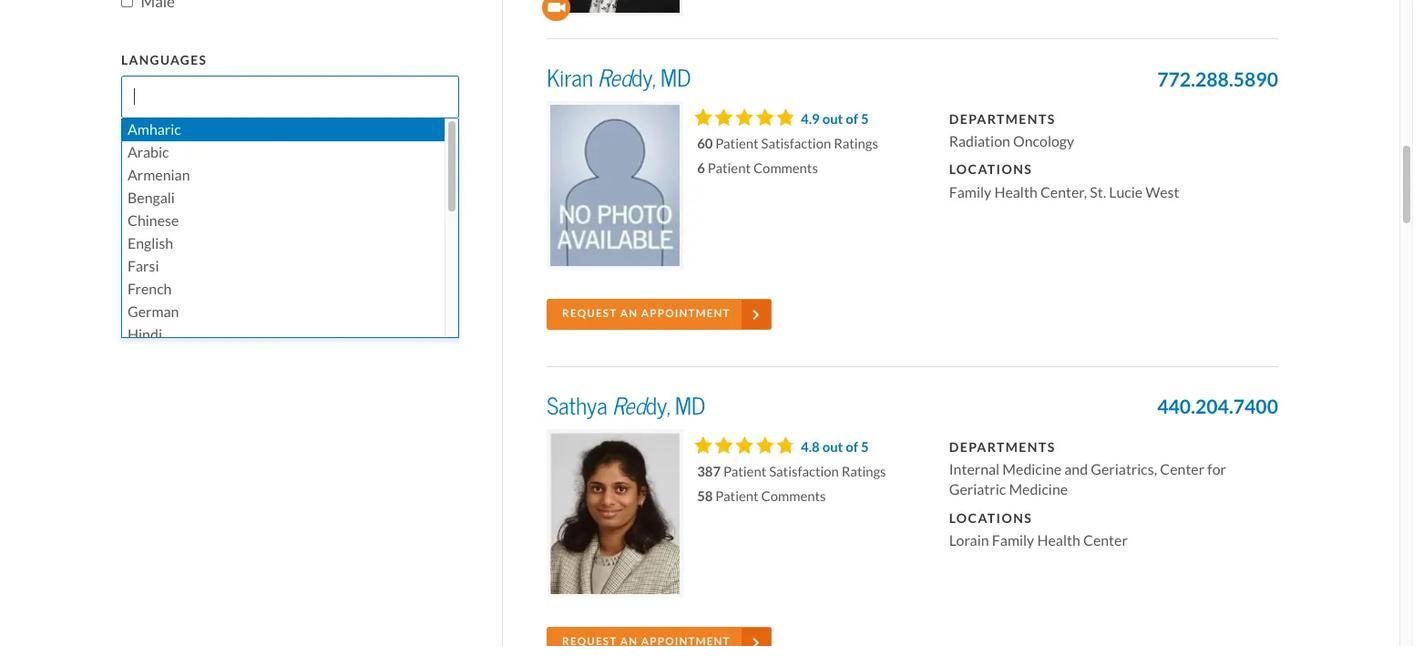 Task type: vqa. For each thing, say whether or not it's contained in the screenshot.
Make
no



Task type: describe. For each thing, give the bounding box(es) containing it.
internal medicine and geriatrics,
[[949, 460, 1160, 478]]

german
[[128, 303, 179, 321]]

request
[[562, 307, 617, 320]]

ratings for sathya red dy, md
[[842, 463, 886, 480]]

center inside center for geriatric medicine
[[1160, 460, 1205, 478]]

request an appointment link
[[547, 299, 771, 330]]

locations family health center, st. lucie west
[[949, 162, 1180, 201]]

md for sathya red dy, md
[[675, 392, 706, 421]]

4.9 out of 5 link
[[801, 110, 869, 127]]

west
[[1146, 183, 1180, 201]]

60 patient satisfaction ratings 6 patient comments
[[697, 135, 878, 177]]

patient right "60"
[[716, 135, 759, 152]]

internal
[[949, 460, 1000, 478]]

star rating icons image for sathya red dy, md
[[695, 436, 791, 453]]

and
[[1065, 460, 1088, 478]]

5 for kiran red dy, md
[[861, 110, 869, 127]]

oncology
[[1013, 132, 1075, 151]]

Male checkbox
[[121, 0, 133, 8]]

0 vertical spatial medicine
[[1003, 460, 1062, 478]]

772.288.5890
[[1158, 67, 1279, 92]]

medicine inside center for geriatric medicine
[[1009, 481, 1068, 499]]

locations lorain family health center
[[949, 510, 1128, 550]]

kiran <em>red</em>dy image
[[547, 101, 684, 270]]

health inside locations family health center, st. lucie west
[[995, 183, 1038, 201]]

satisfaction for sathya red dy, md
[[769, 463, 839, 480]]

arabic
[[128, 143, 169, 162]]

387
[[697, 463, 721, 480]]

center inside locations lorain family health center
[[1084, 531, 1128, 550]]

hindi
[[128, 326, 162, 344]]

4.8 out of 5
[[801, 438, 869, 455]]

sathya red dy, md
[[547, 392, 706, 421]]

comments for sathya red dy, md
[[761, 487, 826, 505]]

for
[[1208, 460, 1227, 478]]

bengali
[[128, 189, 175, 207]]

kiran
[[547, 64, 593, 93]]

family inside locations lorain family health center
[[992, 531, 1035, 550]]

star rating icons image for kiran red dy, md
[[695, 108, 793, 125]]

58
[[697, 487, 713, 505]]

comments for kiran red dy, md
[[754, 159, 818, 177]]

st.
[[1090, 183, 1106, 201]]

6
[[697, 159, 705, 177]]

4.8 out of 5 link
[[801, 438, 869, 455]]

geriatric
[[949, 481, 1006, 499]]

out for kiran red dy, md
[[823, 110, 843, 127]]

red for kiran
[[598, 64, 632, 93]]

4.9
[[801, 110, 820, 127]]

radiation
[[949, 132, 1011, 151]]

patient right '58'
[[716, 487, 759, 505]]

4.8
[[801, 438, 820, 455]]

family inside locations family health center, st. lucie west
[[949, 183, 992, 201]]

farsi
[[128, 257, 159, 276]]

dy, for kiran
[[632, 64, 656, 93]]

departments radiation oncology
[[949, 111, 1075, 151]]



Task type: locate. For each thing, give the bounding box(es) containing it.
lorain
[[949, 531, 989, 550]]

1 vertical spatial of
[[846, 438, 858, 455]]

red right sathya
[[612, 392, 646, 421]]

of for sathya red dy, md
[[846, 438, 858, 455]]

387 patient satisfaction ratings 58 patient comments
[[697, 463, 886, 505]]

comments inside 387 patient satisfaction ratings 58 patient comments
[[761, 487, 826, 505]]

amharic arabic armenian bengali chinese english farsi french german hindi
[[128, 121, 190, 344]]

0 vertical spatial family
[[949, 183, 992, 201]]

video indicator icon image
[[542, 0, 570, 21]]

english
[[128, 235, 173, 253]]

patient right 387
[[724, 463, 767, 480]]

of right 4.9
[[846, 110, 858, 127]]

2 out from the top
[[823, 438, 843, 455]]

440.204.7400
[[1158, 395, 1279, 420]]

0 vertical spatial health
[[995, 183, 1038, 201]]

locations inside locations lorain family health center
[[949, 510, 1033, 526]]

departments for departments radiation oncology
[[949, 111, 1056, 127]]

departments
[[949, 111, 1056, 127], [949, 439, 1056, 455]]

0 vertical spatial comments
[[754, 159, 818, 177]]

None text field
[[127, 77, 278, 117]]

0 vertical spatial star rating icons image
[[695, 108, 793, 125]]

out right 4.8
[[823, 438, 843, 455]]

star rating icons image up 387
[[695, 436, 791, 453]]

1 vertical spatial dy,
[[646, 392, 671, 421]]

request an appointment
[[562, 307, 731, 320]]

0 vertical spatial 5
[[861, 110, 869, 127]]

5 right 4.8
[[861, 438, 869, 455]]

60
[[697, 135, 713, 152]]

kiran red dy, md
[[547, 64, 691, 93]]

french
[[128, 280, 172, 298]]

medicine down the internal medicine and geriatrics,
[[1009, 481, 1068, 499]]

satisfaction inside 60 patient satisfaction ratings 6 patient comments
[[761, 135, 831, 152]]

family
[[949, 183, 992, 201], [992, 531, 1035, 550]]

locations down radiation
[[949, 162, 1033, 178]]

2 5 from the top
[[861, 438, 869, 455]]

comments inside 60 patient satisfaction ratings 6 patient comments
[[754, 159, 818, 177]]

red
[[598, 64, 632, 93], [612, 392, 646, 421]]

0 vertical spatial md
[[661, 64, 691, 93]]

locations inside locations family health center, st. lucie west
[[949, 162, 1033, 178]]

chinese
[[128, 212, 179, 230]]

comments
[[754, 159, 818, 177], [761, 487, 826, 505]]

departments up internal
[[949, 439, 1056, 455]]

geriatrics,
[[1091, 460, 1157, 478]]

0 vertical spatial dy,
[[632, 64, 656, 93]]

1 star rating icons image from the top
[[695, 108, 793, 125]]

center left for
[[1160, 460, 1205, 478]]

0 vertical spatial departments
[[949, 111, 1056, 127]]

satisfaction for kiran red dy, md
[[761, 135, 831, 152]]

of
[[846, 110, 858, 127], [846, 438, 858, 455]]

1 vertical spatial medicine
[[1009, 481, 1068, 499]]

2 locations from the top
[[949, 510, 1033, 526]]

1 vertical spatial red
[[612, 392, 646, 421]]

out
[[823, 110, 843, 127], [823, 438, 843, 455]]

out for sathya red dy, md
[[823, 438, 843, 455]]

languages
[[121, 52, 207, 68]]

5 right 4.9
[[861, 110, 869, 127]]

red right kiran
[[598, 64, 632, 93]]

1 5 from the top
[[861, 110, 869, 127]]

5 for sathya red dy, md
[[861, 438, 869, 455]]

5
[[861, 110, 869, 127], [861, 438, 869, 455]]

locations up lorain
[[949, 510, 1033, 526]]

armenian
[[128, 166, 190, 184]]

1 of from the top
[[846, 110, 858, 127]]

1 vertical spatial star rating icons image
[[695, 436, 791, 453]]

1 out from the top
[[823, 110, 843, 127]]

health inside locations lorain family health center
[[1038, 531, 1081, 550]]

2 departments from the top
[[949, 439, 1056, 455]]

1 vertical spatial out
[[823, 438, 843, 455]]

0 vertical spatial locations
[[949, 162, 1033, 178]]

an
[[620, 307, 638, 320]]

satisfaction down 4.9
[[761, 135, 831, 152]]

dy, right kiran
[[632, 64, 656, 93]]

amharic
[[128, 121, 181, 139]]

1 vertical spatial 5
[[861, 438, 869, 455]]

lucie
[[1109, 183, 1143, 201]]

departments inside departments radiation oncology
[[949, 111, 1056, 127]]

1 vertical spatial family
[[992, 531, 1035, 550]]

ratings inside 387 patient satisfaction ratings 58 patient comments
[[842, 463, 886, 480]]

0 vertical spatial ratings
[[834, 135, 878, 152]]

1 vertical spatial md
[[675, 392, 706, 421]]

departments for departments
[[949, 439, 1056, 455]]

health
[[995, 183, 1038, 201], [1038, 531, 1081, 550]]

departments up radiation
[[949, 111, 1056, 127]]

1 departments from the top
[[949, 111, 1056, 127]]

772.288.5890 link
[[1158, 65, 1279, 94]]

center
[[1160, 460, 1205, 478], [1084, 531, 1128, 550]]

1 vertical spatial ratings
[[842, 463, 886, 480]]

1 vertical spatial health
[[1038, 531, 1081, 550]]

star rating icons image
[[695, 108, 793, 125], [695, 436, 791, 453]]

of for kiran red dy, md
[[846, 110, 858, 127]]

0 vertical spatial satisfaction
[[761, 135, 831, 152]]

440.204.7400 link
[[1158, 393, 1279, 422]]

dy,
[[632, 64, 656, 93], [646, 392, 671, 421]]

4.9 out of 5
[[801, 110, 869, 127]]

center down center for geriatric medicine
[[1084, 531, 1128, 550]]

center,
[[1041, 183, 1087, 201]]

patient
[[716, 135, 759, 152], [708, 159, 751, 177], [724, 463, 767, 480], [716, 487, 759, 505]]

out right 4.9
[[823, 110, 843, 127]]

1 vertical spatial center
[[1084, 531, 1128, 550]]

family right lorain
[[992, 531, 1035, 550]]

center for geriatric medicine
[[949, 460, 1227, 499]]

comments down 4.8
[[761, 487, 826, 505]]

md for kiran red dy, md
[[661, 64, 691, 93]]

red for sathya
[[612, 392, 646, 421]]

of right 4.8
[[846, 438, 858, 455]]

dy, right sathya
[[646, 392, 671, 421]]

1 locations from the top
[[949, 162, 1033, 178]]

ratings for kiran red dy, md
[[834, 135, 878, 152]]

2 star rating icons image from the top
[[695, 436, 791, 453]]

1 vertical spatial satisfaction
[[769, 463, 839, 480]]

medicine
[[1003, 460, 1062, 478], [1009, 481, 1068, 499]]

md
[[661, 64, 691, 93], [675, 392, 706, 421]]

1 vertical spatial comments
[[761, 487, 826, 505]]

sathya
[[547, 392, 608, 421]]

0 horizontal spatial center
[[1084, 531, 1128, 550]]

locations
[[949, 162, 1033, 178], [949, 510, 1033, 526]]

ratings
[[834, 135, 878, 152], [842, 463, 886, 480]]

0 vertical spatial red
[[598, 64, 632, 93]]

health down center for geriatric medicine
[[1038, 531, 1081, 550]]

comments down 4.9
[[754, 159, 818, 177]]

satisfaction inside 387 patient satisfaction ratings 58 patient comments
[[769, 463, 839, 480]]

ratings down 4.9 out of 5 link
[[834, 135, 878, 152]]

1 horizontal spatial center
[[1160, 460, 1205, 478]]

dy, for sathya
[[646, 392, 671, 421]]

1 vertical spatial locations
[[949, 510, 1033, 526]]

2 of from the top
[[846, 438, 858, 455]]

satisfaction
[[761, 135, 831, 152], [769, 463, 839, 480]]

health left center,
[[995, 183, 1038, 201]]

ratings down 4.8 out of 5
[[842, 463, 886, 480]]

star rating icons image up "60"
[[695, 108, 793, 125]]

locations for lorain
[[949, 510, 1033, 526]]

appointment
[[641, 307, 731, 320]]

medicine left "and"
[[1003, 460, 1062, 478]]

anita <em>red</em>dy image
[[547, 0, 684, 16]]

family down radiation
[[949, 183, 992, 201]]

1 vertical spatial departments
[[949, 439, 1056, 455]]

0 vertical spatial out
[[823, 110, 843, 127]]

sathya <em>red</em>dy image
[[547, 429, 684, 598]]

locations for family
[[949, 162, 1033, 178]]

ratings inside 60 patient satisfaction ratings 6 patient comments
[[834, 135, 878, 152]]

satisfaction down 4.8
[[769, 463, 839, 480]]

0 vertical spatial of
[[846, 110, 858, 127]]

0 vertical spatial center
[[1160, 460, 1205, 478]]

patient right 6
[[708, 159, 751, 177]]



